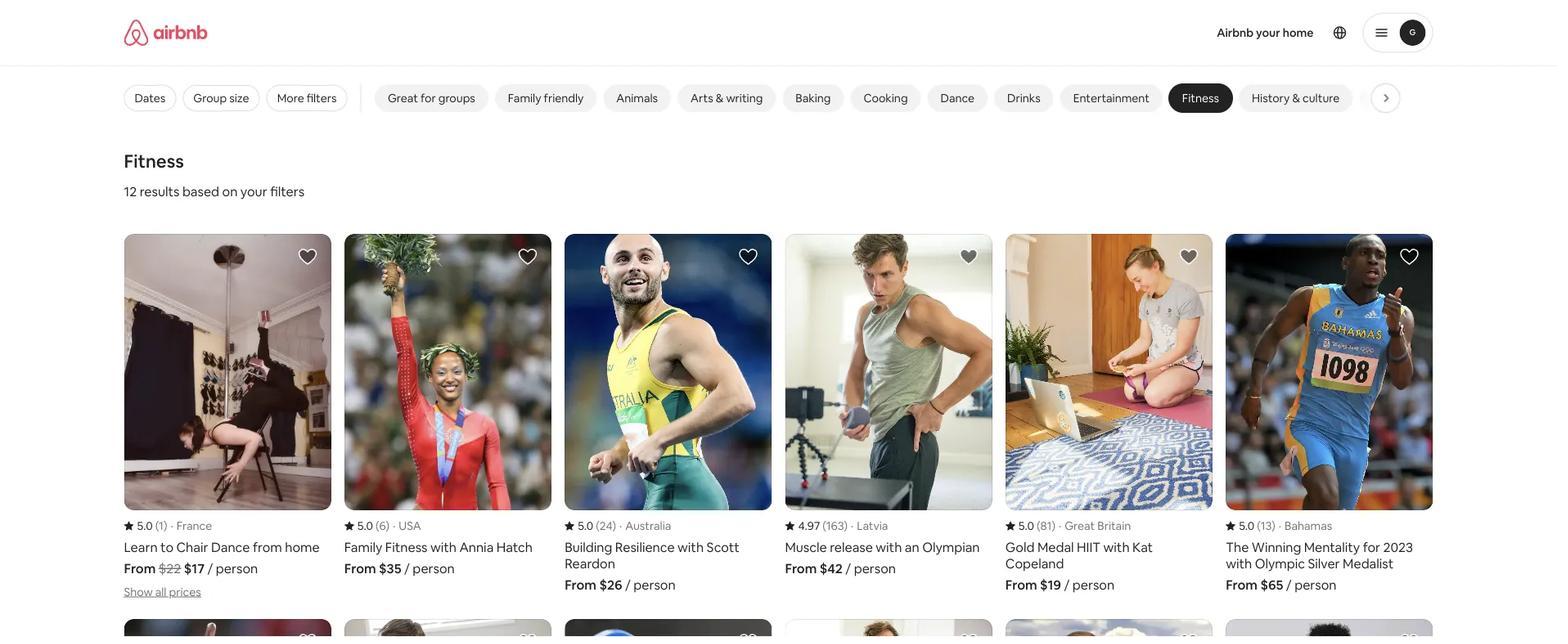Task type: locate. For each thing, give the bounding box(es) containing it.
0 vertical spatial fitness
[[1182, 91, 1219, 106]]

5.0 left 81
[[1019, 519, 1035, 534]]

( left · usa at the bottom
[[376, 519, 379, 534]]

5.0 inside the winning mentality for 2023 with olympic silver medalist group
[[1240, 519, 1255, 534]]

airbnb your home link
[[1208, 16, 1324, 50]]

) left · latvia
[[844, 519, 848, 534]]

( right 4.97
[[823, 519, 827, 534]]

arts & writing button
[[678, 84, 776, 112]]

/ inside muscle release with an olympian group
[[846, 560, 852, 577]]

/ right $19
[[1065, 577, 1070, 593]]

person inside the winning mentality for 2023 with olympic silver medalist group
[[1295, 577, 1337, 593]]

all
[[155, 585, 167, 599]]

· for from $26
[[620, 519, 622, 534]]

5.0 left 1
[[137, 519, 153, 534]]

5.0 ( 24 )
[[578, 519, 616, 534]]

great left 'for'
[[388, 91, 418, 106]]

/ right $42
[[846, 560, 852, 577]]

bahamas
[[1285, 519, 1333, 534]]

filters right on
[[270, 183, 305, 200]]

from left $19
[[1006, 577, 1038, 593]]

4 5.0 from the left
[[1019, 519, 1035, 534]]

0 horizontal spatial &
[[716, 91, 724, 106]]

· inside building resilience with scott reardon group
[[620, 519, 622, 534]]

0 horizontal spatial great
[[388, 91, 418, 106]]

person down latvia
[[854, 560, 896, 577]]

) left · great britain
[[1052, 519, 1056, 534]]

person for from $42 / person
[[854, 560, 896, 577]]

) left · bahamas
[[1272, 519, 1276, 534]]

group
[[193, 91, 227, 106]]

( left · australia
[[596, 519, 600, 534]]

1 horizontal spatial fitness
[[1182, 91, 1219, 106]]

$65
[[1261, 577, 1284, 593]]

4.97 ( 163 )
[[799, 519, 848, 534]]

1 & from the left
[[716, 91, 724, 106]]

( inside family fitness with annia hatch group
[[376, 519, 379, 534]]

· great britain
[[1059, 519, 1132, 534]]

dance button
[[928, 84, 988, 112]]

your left home on the top right of the page
[[1257, 25, 1281, 40]]

1 ) from the left
[[164, 519, 167, 534]]

5.0 left 6
[[358, 519, 373, 534]]

from inside from $22 $17 / person show all prices
[[124, 560, 156, 577]]

latvia
[[857, 519, 889, 534]]

culture
[[1303, 91, 1340, 106]]

5.0 inside building resilience with scott reardon group
[[578, 519, 594, 534]]

0 vertical spatial save this experience image
[[1400, 247, 1420, 267]]

person right $65
[[1295, 577, 1337, 593]]

great for groups element
[[388, 91, 475, 106]]

save this experience image
[[1400, 247, 1420, 267], [518, 633, 538, 638]]

5.0 for from $65
[[1240, 519, 1255, 534]]

save this experience image inside the winning mentality for 2023 with olympic silver medalist group
[[1400, 247, 1420, 267]]

·
[[171, 519, 173, 534], [851, 519, 854, 534], [393, 519, 396, 534], [620, 519, 622, 534], [1059, 519, 1062, 534], [1279, 519, 1282, 534]]

& left 'culture'
[[1293, 91, 1300, 106]]

/ right $35
[[404, 560, 410, 577]]

· usa
[[393, 519, 421, 534]]

· inside learn to chair dance from home 'group'
[[171, 519, 173, 534]]

0 vertical spatial filters
[[307, 91, 337, 106]]

person
[[216, 560, 258, 577], [854, 560, 896, 577], [413, 560, 455, 577], [634, 577, 676, 593], [1073, 577, 1115, 593], [1295, 577, 1337, 593]]

from inside family fitness with annia hatch group
[[345, 560, 376, 577]]

save this experience image
[[298, 247, 317, 267], [518, 247, 538, 267], [739, 247, 758, 267], [959, 247, 979, 267], [1180, 247, 1199, 267], [298, 633, 317, 638], [739, 633, 758, 638], [959, 633, 979, 638], [1180, 633, 1199, 638], [1400, 633, 1420, 638]]

5.0 for from
[[137, 519, 153, 534]]

great for groups button
[[374, 84, 488, 112]]

entertainment element
[[1073, 91, 1150, 106]]

drinks element
[[1007, 91, 1041, 106]]

· inside family fitness with annia hatch group
[[393, 519, 396, 534]]

0 horizontal spatial fitness
[[124, 149, 184, 173]]

from inside muscle release with an olympian group
[[786, 560, 817, 577]]

family friendly
[[508, 91, 584, 106]]

2 5.0 from the left
[[358, 519, 373, 534]]

1 horizontal spatial save this experience image
[[1400, 247, 1420, 267]]

$35
[[379, 560, 402, 577]]

animals button
[[603, 84, 671, 112]]

profile element
[[921, 0, 1434, 65]]

your
[[1257, 25, 1281, 40], [241, 183, 267, 200]]

1 · from the left
[[171, 519, 173, 534]]

/ right $65
[[1287, 577, 1292, 593]]

2 · from the left
[[851, 519, 854, 534]]

your inside profile 'element'
[[1257, 25, 1281, 40]]

$19
[[1041, 577, 1062, 593]]

· inside gold medal hiit with kat copeland group
[[1059, 519, 1062, 534]]

( for from $35
[[376, 519, 379, 534]]

person for from $19 / person
[[1073, 577, 1115, 593]]

great right 81
[[1065, 519, 1096, 534]]

5.0
[[137, 519, 153, 534], [358, 519, 373, 534], [578, 519, 594, 534], [1019, 519, 1035, 534], [1240, 519, 1255, 534]]

1 5.0 from the left
[[137, 519, 153, 534]]

magic button
[[1360, 84, 1417, 112]]

· for from $19
[[1059, 519, 1062, 534]]

3 ( from the left
[[376, 519, 379, 534]]

$17
[[184, 560, 205, 577]]

person right $19
[[1073, 577, 1115, 593]]

5 · from the left
[[1059, 519, 1062, 534]]

( inside the winning mentality for 2023 with olympic silver medalist group
[[1258, 519, 1261, 534]]

( inside gold medal hiit with kat copeland group
[[1037, 519, 1041, 534]]

filters
[[307, 91, 337, 106], [270, 183, 305, 200]]

show
[[124, 585, 153, 599]]

person right $26
[[634, 577, 676, 593]]

family fitness with annia hatch group
[[345, 234, 552, 577]]

person inside building resilience with scott reardon group
[[634, 577, 676, 593]]

5.0 left 24
[[578, 519, 594, 534]]

· right 163
[[851, 519, 854, 534]]

1 vertical spatial great
[[1065, 519, 1096, 534]]

& for history
[[1293, 91, 1300, 106]]

3 ) from the left
[[386, 519, 390, 534]]

baking element
[[796, 91, 831, 106]]

· right 13
[[1279, 519, 1282, 534]]

/
[[208, 560, 213, 577], [846, 560, 852, 577], [404, 560, 410, 577], [625, 577, 631, 593], [1065, 577, 1070, 593], [1287, 577, 1292, 593]]

0 vertical spatial great
[[388, 91, 418, 106]]

1 ( from the left
[[155, 519, 159, 534]]

) left '· france'
[[164, 519, 167, 534]]

from inside building resilience with scott reardon group
[[565, 577, 597, 593]]

magic
[[1373, 91, 1404, 106]]

5 ( from the left
[[1037, 519, 1041, 534]]

5.0 inside gold medal hiit with kat copeland group
[[1019, 519, 1035, 534]]

1 horizontal spatial great
[[1065, 519, 1096, 534]]

britain
[[1098, 519, 1132, 534]]

fitness inside button
[[1182, 91, 1219, 106]]

from left $42
[[786, 560, 817, 577]]

1 vertical spatial filters
[[270, 183, 305, 200]]

( left · great britain
[[1037, 519, 1041, 534]]

person inside from $22 $17 / person show all prices
[[216, 560, 258, 577]]

5 5.0 from the left
[[1240, 519, 1255, 534]]

) for from $35
[[386, 519, 390, 534]]

1 vertical spatial fitness
[[124, 149, 184, 173]]

81
[[1041, 519, 1052, 534]]

from
[[124, 560, 156, 577], [786, 560, 817, 577], [345, 560, 376, 577], [565, 577, 597, 593], [1006, 577, 1038, 593], [1226, 577, 1258, 593]]

from left $65
[[1226, 577, 1258, 593]]

163
[[827, 519, 844, 534]]

& right the arts
[[716, 91, 724, 106]]

/ inside family fitness with annia hatch group
[[404, 560, 410, 577]]

) left · usa at the bottom
[[386, 519, 390, 534]]

&
[[716, 91, 724, 106], [1293, 91, 1300, 106]]

from left $35
[[345, 560, 376, 577]]

rating 5.0 out of 5; 6 reviews image
[[345, 519, 390, 534]]

from for from $65 / person
[[1226, 577, 1258, 593]]

1 vertical spatial your
[[241, 183, 267, 200]]

from inside gold medal hiit with kat copeland group
[[1006, 577, 1038, 593]]

5 ) from the left
[[1052, 519, 1056, 534]]

· right 1
[[171, 519, 173, 534]]

· right 81
[[1059, 519, 1062, 534]]

/ inside the winning mentality for 2023 with olympic silver medalist group
[[1287, 577, 1292, 593]]

person inside muscle release with an olympian group
[[854, 560, 896, 577]]

0 horizontal spatial save this experience image
[[518, 633, 538, 638]]

( inside building resilience with scott reardon group
[[596, 519, 600, 534]]

/ right $26
[[625, 577, 631, 593]]

/ for from $26 / person
[[625, 577, 631, 593]]

(
[[155, 519, 159, 534], [823, 519, 827, 534], [376, 519, 379, 534], [596, 519, 600, 534], [1037, 519, 1041, 534], [1258, 519, 1261, 534]]

from $35 / person
[[345, 560, 455, 577]]

building resilience with scott reardon group
[[565, 234, 772, 593]]

· for from $35
[[393, 519, 396, 534]]

your right on
[[241, 183, 267, 200]]

fitness
[[1182, 91, 1219, 106], [124, 149, 184, 173]]

1 horizontal spatial your
[[1257, 25, 1281, 40]]

5.0 left 13
[[1240, 519, 1255, 534]]

( inside muscle release with an olympian group
[[823, 519, 827, 534]]

filters right more
[[307, 91, 337, 106]]

filters inside button
[[307, 91, 337, 106]]

6 ) from the left
[[1272, 519, 1276, 534]]

) inside learn to chair dance from home 'group'
[[164, 519, 167, 534]]

4 ) from the left
[[613, 519, 616, 534]]

family friendly element
[[508, 91, 584, 106]]

france
[[177, 519, 212, 534]]

more filters button
[[267, 85, 347, 111]]

5.0 ( 13 )
[[1240, 519, 1276, 534]]

from up the show
[[124, 560, 156, 577]]

3 · from the left
[[393, 519, 396, 534]]

rating 5.0 out of 5; 81 reviews image
[[1006, 519, 1056, 534]]

from for from $42 / person
[[786, 560, 817, 577]]

· right 24
[[620, 519, 622, 534]]

( for from $42
[[823, 519, 827, 534]]

)
[[164, 519, 167, 534], [844, 519, 848, 534], [386, 519, 390, 534], [613, 519, 616, 534], [1052, 519, 1056, 534], [1272, 519, 1276, 534]]

rating 5.0 out of 5; 24 reviews image
[[565, 519, 616, 534]]

from $65 / person
[[1226, 577, 1337, 593]]

animals element
[[616, 91, 658, 106]]

1 vertical spatial save this experience image
[[518, 633, 538, 638]]

) for from $19
[[1052, 519, 1056, 534]]

· right 6
[[393, 519, 396, 534]]

13
[[1261, 519, 1272, 534]]

/ inside building resilience with scott reardon group
[[625, 577, 631, 593]]

/ inside from $22 $17 / person show all prices
[[208, 560, 213, 577]]

6
[[379, 519, 386, 534]]

great
[[388, 91, 418, 106], [1065, 519, 1096, 534]]

history & culture element
[[1252, 91, 1340, 106]]

/ for from $19 / person
[[1065, 577, 1070, 593]]

· for from $42
[[851, 519, 854, 534]]

2 ) from the left
[[844, 519, 848, 534]]

) for from
[[164, 519, 167, 534]]

$26
[[600, 577, 623, 593]]

( left '· france'
[[155, 519, 159, 534]]

0 horizontal spatial filters
[[270, 183, 305, 200]]

0 vertical spatial your
[[1257, 25, 1281, 40]]

person inside gold medal hiit with kat copeland group
[[1073, 577, 1115, 593]]

6 · from the left
[[1279, 519, 1282, 534]]

dance element
[[941, 91, 975, 106]]

0 horizontal spatial your
[[241, 183, 267, 200]]

3 5.0 from the left
[[578, 519, 594, 534]]

/ inside gold medal hiit with kat copeland group
[[1065, 577, 1070, 593]]

) inside building resilience with scott reardon group
[[613, 519, 616, 534]]

/ for from $42 / person
[[846, 560, 852, 577]]

5.0 inside family fitness with annia hatch group
[[358, 519, 373, 534]]

5.0 inside learn to chair dance from home 'group'
[[137, 519, 153, 534]]

more filters
[[277, 91, 337, 106]]

cooking element
[[864, 91, 908, 106]]

4 ( from the left
[[596, 519, 600, 534]]

2 ( from the left
[[823, 519, 827, 534]]

2 & from the left
[[1293, 91, 1300, 106]]

fitness up results
[[124, 149, 184, 173]]

) inside gold medal hiit with kat copeland group
[[1052, 519, 1056, 534]]

· inside muscle release with an olympian group
[[851, 519, 854, 534]]

5.0 ( 6 )
[[358, 519, 390, 534]]

arts & writing element
[[691, 91, 763, 106]]

usa
[[399, 519, 421, 534]]

( inside learn to chair dance from home 'group'
[[155, 519, 159, 534]]

baking button
[[783, 84, 844, 112]]

) inside the winning mentality for 2023 with olympic silver medalist group
[[1272, 519, 1276, 534]]

4 · from the left
[[620, 519, 622, 534]]

person inside family fitness with annia hatch group
[[413, 560, 455, 577]]

person right $35
[[413, 560, 455, 577]]

1 horizontal spatial &
[[1293, 91, 1300, 106]]

arts
[[691, 91, 713, 106]]

great for groups
[[388, 91, 475, 106]]

/ right $17
[[208, 560, 213, 577]]

· inside the winning mentality for 2023 with olympic silver medalist group
[[1279, 519, 1282, 534]]

( left · bahamas
[[1258, 519, 1261, 534]]

1 horizontal spatial filters
[[307, 91, 337, 106]]

learn to chair dance from home group
[[124, 234, 331, 600]]

( for from $19
[[1037, 519, 1041, 534]]

6 ( from the left
[[1258, 519, 1261, 534]]

( for from $26
[[596, 519, 600, 534]]

fitness down profile 'element'
[[1182, 91, 1219, 106]]

person right $17
[[216, 560, 258, 577]]

from left $26
[[565, 577, 597, 593]]

groups
[[438, 91, 475, 106]]

) left · australia
[[613, 519, 616, 534]]

from inside the winning mentality for 2023 with olympic silver medalist group
[[1226, 577, 1258, 593]]

) inside muscle release with an olympian group
[[844, 519, 848, 534]]

) inside family fitness with annia hatch group
[[386, 519, 390, 534]]

home
[[1283, 25, 1314, 40]]

person for from $65 / person
[[1295, 577, 1337, 593]]



Task type: vqa. For each thing, say whether or not it's contained in the screenshot.
Apartments
no



Task type: describe. For each thing, give the bounding box(es) containing it.
history & culture
[[1252, 91, 1340, 106]]

show all prices button
[[124, 585, 201, 599]]

from $26 / person
[[565, 577, 676, 593]]

) for from $26
[[613, 519, 616, 534]]

more
[[277, 91, 304, 106]]

australia
[[626, 519, 672, 534]]

· australia
[[620, 519, 672, 534]]

arts & writing
[[691, 91, 763, 106]]

history
[[1252, 91, 1290, 106]]

dance
[[941, 91, 975, 106]]

$22
[[159, 560, 181, 577]]

5.0 for from $26
[[578, 519, 594, 534]]

· france
[[171, 519, 212, 534]]

airbnb
[[1217, 25, 1254, 40]]

12 results based on your filters
[[124, 183, 305, 200]]

from $22 $17 / person show all prices
[[124, 560, 258, 599]]

friendly
[[544, 91, 584, 106]]

prices
[[169, 585, 201, 599]]

/ for from $65 / person
[[1287, 577, 1292, 593]]

person for from $26 / person
[[634, 577, 676, 593]]

rating 5.0 out of 5; 13 reviews image
[[1226, 519, 1276, 534]]

5.0 for from $19
[[1019, 519, 1035, 534]]

family friendly button
[[495, 84, 597, 112]]

from for from $35 / person
[[345, 560, 376, 577]]

24
[[600, 519, 613, 534]]

dates
[[135, 91, 166, 106]]

$42
[[820, 560, 843, 577]]

rating 4.97 out of 5; 163 reviews image
[[786, 519, 848, 534]]

& for arts
[[716, 91, 724, 106]]

· for from $65
[[1279, 519, 1282, 534]]

· latvia
[[851, 519, 889, 534]]

5.0 for from $35
[[358, 519, 373, 534]]

for
[[420, 91, 436, 106]]

· bahamas
[[1279, 519, 1333, 534]]

) for from $42
[[844, 519, 848, 534]]

drinks button
[[994, 84, 1054, 112]]

great inside great for groups button
[[388, 91, 418, 106]]

/ for from $35 / person
[[404, 560, 410, 577]]

from for from $26 / person
[[565, 577, 597, 593]]

based
[[182, 183, 219, 200]]

baking
[[796, 91, 831, 106]]

save this experience image inside learn to chair dance from home 'group'
[[298, 247, 317, 267]]

dates button
[[124, 85, 176, 111]]

( for from
[[155, 519, 159, 534]]

family
[[508, 91, 541, 106]]

12
[[124, 183, 137, 200]]

history & culture button
[[1239, 84, 1353, 112]]

5.0 ( 1 )
[[137, 519, 167, 534]]

· for from
[[171, 519, 173, 534]]

writing
[[726, 91, 763, 106]]

group size button
[[183, 85, 260, 111]]

from $19 / person
[[1006, 577, 1115, 593]]

entertainment button
[[1060, 84, 1163, 112]]

results
[[140, 183, 180, 200]]

on
[[222, 183, 238, 200]]

1
[[159, 519, 164, 534]]

size
[[229, 91, 249, 106]]

magic element
[[1373, 91, 1404, 106]]

person for from $35 / person
[[413, 560, 455, 577]]

5.0 ( 81 )
[[1019, 519, 1056, 534]]

) for from $65
[[1272, 519, 1276, 534]]

entertainment
[[1073, 91, 1150, 106]]

4.97
[[799, 519, 821, 534]]

muscle release with an olympian group
[[786, 234, 993, 577]]

from $42 / person
[[786, 560, 896, 577]]

animals
[[616, 91, 658, 106]]

from for from $22 $17 / person show all prices
[[124, 560, 156, 577]]

fitness element
[[1182, 91, 1219, 106]]

( for from $65
[[1258, 519, 1261, 534]]

fitness button
[[1169, 84, 1233, 112]]

drinks
[[1007, 91, 1041, 106]]

cooking button
[[850, 84, 921, 112]]

cooking
[[864, 91, 908, 106]]

from for from $19 / person
[[1006, 577, 1038, 593]]

airbnb your home
[[1217, 25, 1314, 40]]

gold medal hiit with kat copeland group
[[1006, 234, 1213, 593]]

the winning mentality for 2023 with olympic silver medalist group
[[1226, 234, 1434, 593]]

great inside gold medal hiit with kat copeland group
[[1065, 519, 1096, 534]]

rating 5.0 out of 5; 1 review image
[[124, 519, 167, 534]]

group size
[[193, 91, 249, 106]]



